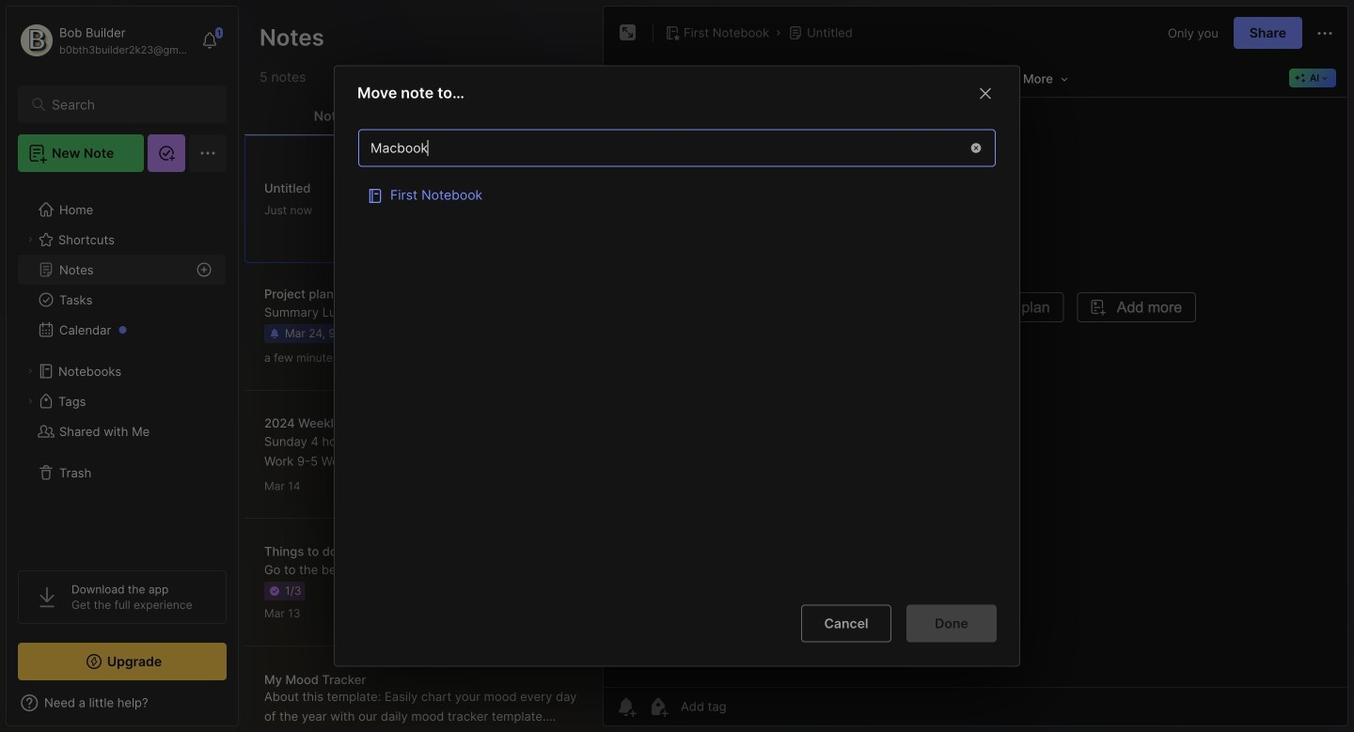 Task type: describe. For each thing, give the bounding box(es) containing it.
Search text field
[[52, 96, 202, 114]]

expand notebooks image
[[24, 366, 36, 377]]

Note Editor text field
[[604, 97, 1348, 688]]

close image
[[974, 82, 997, 105]]

font family image
[[876, 66, 961, 90]]

tree inside main element
[[7, 183, 238, 554]]

expand tags image
[[24, 396, 36, 407]]

Find a location field
[[349, 120, 1005, 590]]

font size image
[[966, 66, 1013, 90]]

expand note image
[[617, 22, 640, 44]]



Task type: locate. For each thing, give the bounding box(es) containing it.
main element
[[0, 0, 245, 733]]

note window element
[[603, 6, 1349, 727]]

None search field
[[52, 93, 202, 116]]

cell
[[358, 176, 996, 214]]

calendar event image
[[673, 65, 700, 91]]

tree
[[7, 183, 238, 554]]

cell inside find a location field
[[358, 176, 996, 214]]

more image
[[1018, 66, 1074, 90]]

Find a location… text field
[[359, 133, 957, 164]]

add a reminder image
[[615, 696, 638, 719]]

add tag image
[[647, 696, 670, 719]]

task image
[[643, 65, 670, 91]]

tab list
[[245, 98, 597, 135]]

none search field inside main element
[[52, 93, 202, 116]]



Task type: vqa. For each thing, say whether or not it's contained in the screenshot.
tree
yes



